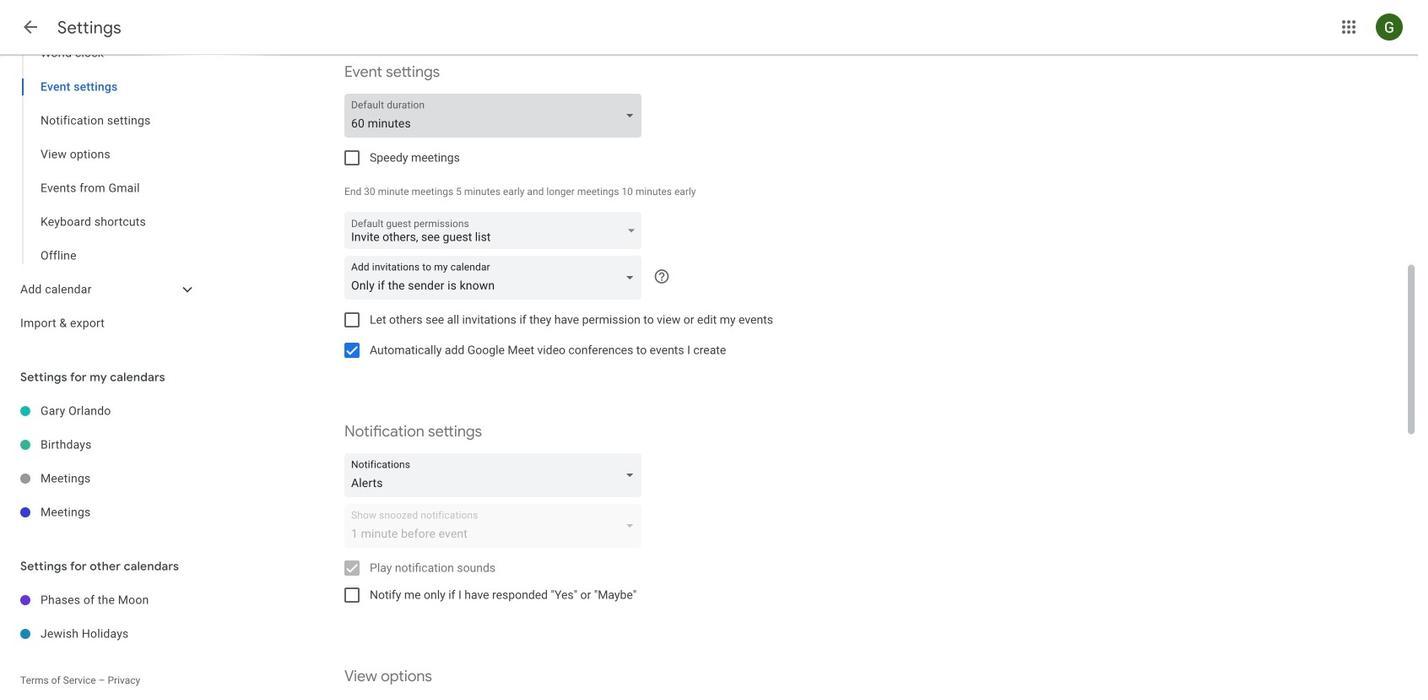 Task type: vqa. For each thing, say whether or not it's contained in the screenshot.
the 2023
no



Task type: describe. For each thing, give the bounding box(es) containing it.
1 tree from the top
[[0, 0, 203, 340]]

phases of the moon tree item
[[0, 584, 203, 617]]

birthdays tree item
[[0, 428, 203, 462]]



Task type: locate. For each thing, give the bounding box(es) containing it.
gary orlando tree item
[[0, 394, 203, 428]]

0 vertical spatial tree
[[0, 0, 203, 340]]

tree
[[0, 0, 203, 340], [0, 394, 203, 530], [0, 584, 203, 651]]

meetings tree item
[[0, 462, 203, 496], [0, 496, 203, 530]]

3 tree from the top
[[0, 584, 203, 651]]

2 tree from the top
[[0, 394, 203, 530]]

heading
[[57, 17, 121, 38]]

jewish holidays tree item
[[0, 617, 203, 651]]

None field
[[345, 94, 649, 138], [345, 256, 649, 300], [345, 454, 649, 497], [345, 94, 649, 138], [345, 256, 649, 300], [345, 454, 649, 497]]

go back image
[[20, 17, 41, 37]]

meetings tree item down gary orlando tree item at the left
[[0, 462, 203, 496]]

2 meetings tree item from the top
[[0, 496, 203, 530]]

group
[[0, 0, 203, 273]]

1 vertical spatial tree
[[0, 394, 203, 530]]

1 meetings tree item from the top
[[0, 462, 203, 496]]

2 vertical spatial tree
[[0, 584, 203, 651]]

meetings tree item down birthdays tree item
[[0, 496, 203, 530]]



